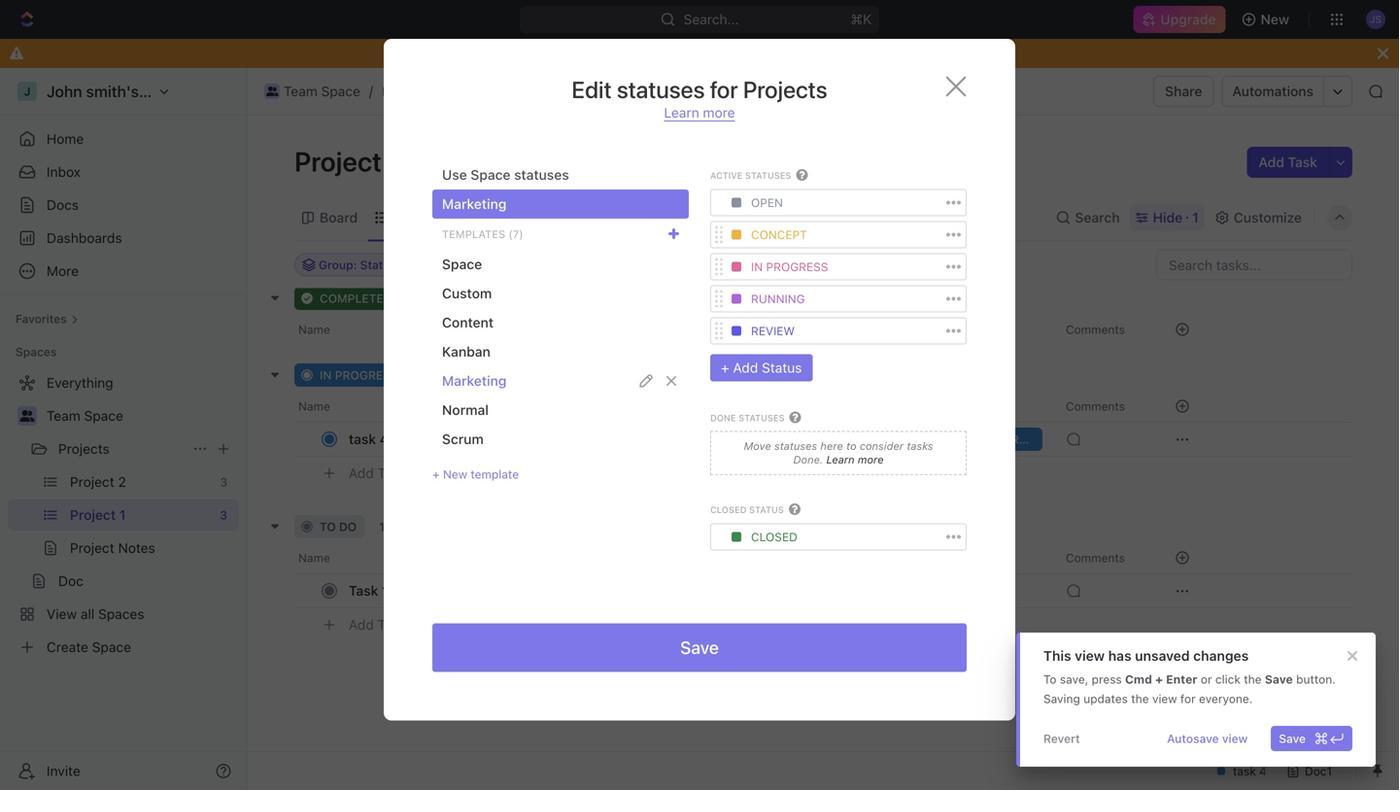 Task type: describe. For each thing, give the bounding box(es) containing it.
done
[[710, 413, 736, 423]]

statuses up gantt 'link'
[[514, 167, 569, 183]]

kanban
[[442, 344, 491, 360]]

assignees button
[[746, 253, 836, 276]]

edit
[[572, 76, 612, 103]]

updates
[[1084, 692, 1128, 706]]

dropdown menu image for concept
[[732, 230, 742, 239]]

complete
[[320, 292, 384, 305]]

space up custom
[[442, 256, 482, 272]]

(7)
[[509, 228, 524, 241]]

‎task
[[349, 583, 378, 599]]

clear filter
[[866, 657, 931, 674]]

table
[[619, 209, 653, 225]]

closed status
[[710, 505, 784, 515]]

sidebar navigation
[[0, 68, 248, 790]]

invite
[[47, 763, 80, 779]]

task down complete
[[378, 314, 406, 330]]

hide 1
[[1153, 209, 1199, 225]]

spaces
[[16, 345, 57, 359]]

in progress
[[751, 260, 828, 273]]

move statuses here to consider tasks done.
[[744, 440, 933, 466]]

⌘k
[[851, 11, 872, 27]]

add task down complete
[[349, 314, 406, 330]]

dropdown menu image for review
[[732, 326, 742, 336]]

review
[[751, 324, 795, 338]]

status
[[762, 359, 802, 375]]

changes
[[1194, 648, 1249, 664]]

favorites
[[16, 312, 67, 326]]

calendar link
[[449, 204, 511, 231]]

space left /
[[321, 83, 360, 99]]

+ new template
[[432, 467, 519, 481]]

1 vertical spatial more
[[858, 453, 884, 466]]

1 for hide 1
[[1193, 209, 1199, 225]]

new inside button
[[1261, 11, 1290, 27]]

use
[[442, 167, 467, 183]]

automations button
[[1223, 77, 1324, 106]]

inbox
[[47, 164, 81, 180]]

statuses for active
[[745, 171, 792, 181]]

1 horizontal spatial user group image
[[266, 86, 278, 96]]

task up task 4 link
[[505, 368, 531, 382]]

in
[[320, 368, 332, 382]]

tasks
[[907, 440, 933, 453]]

1 horizontal spatial save button
[[1271, 726, 1353, 751]]

1 right do
[[379, 520, 385, 534]]

new inside edit statuses for projects dialog
[[443, 467, 467, 481]]

edit statuses for projects learn more
[[572, 76, 828, 121]]

consider
[[860, 440, 904, 453]]

to
[[1044, 673, 1057, 686]]

add down complete
[[349, 314, 374, 330]]

clear
[[866, 657, 899, 674]]

+ inside this view has unsaved changes to save, press cmd + enter or click the save button. saving updates the view for everyone.
[[1156, 673, 1163, 686]]

autosave
[[1167, 732, 1219, 745]]

to do
[[320, 520, 357, 534]]

in progress
[[320, 368, 398, 382]]

project 1
[[294, 145, 407, 177]]

enter
[[1166, 673, 1198, 686]]

task down 4
[[378, 465, 406, 481]]

add task button up content
[[443, 287, 526, 310]]

edit statuses for projects dialog
[[384, 39, 1016, 721]]

0 horizontal spatial team space link
[[47, 400, 235, 432]]

add task button down 4
[[340, 462, 414, 485]]

add task button down complete
[[340, 310, 414, 333]]

customize button
[[1209, 204, 1308, 231]]

view for autosave
[[1222, 732, 1248, 745]]

statuses for done
[[739, 413, 785, 423]]

or
[[1201, 673, 1212, 686]]

Search tasks... text field
[[1157, 250, 1352, 279]]

project
[[294, 145, 382, 177]]

templates
[[442, 228, 506, 241]]

templates (7)
[[442, 228, 524, 241]]

for inside this view has unsaved changes to save, press cmd + enter or click the save button. saving updates the view for everyone.
[[1181, 692, 1196, 706]]

done.
[[793, 453, 823, 466]]

saving
[[1044, 692, 1081, 706]]

running
[[751, 292, 805, 306]]

assignees
[[770, 258, 827, 272]]

add task up content
[[467, 292, 518, 305]]

dropdown menu image for open
[[732, 198, 742, 207]]

autosave view
[[1167, 732, 1248, 745]]

automations
[[1233, 83, 1314, 99]]

add task up the "customize"
[[1259, 154, 1318, 170]]

active
[[710, 171, 743, 181]]

template
[[471, 467, 519, 481]]

upgrade link
[[1134, 6, 1226, 33]]

task 4 link
[[344, 425, 631, 453]]

content
[[442, 314, 494, 330]]

dropdown menu image for running
[[732, 294, 742, 304]]

2 marketing from the top
[[442, 373, 507, 389]]

save,
[[1060, 673, 1089, 686]]

customize
[[1234, 209, 1302, 225]]

1 for project 1
[[388, 145, 401, 177]]

1 for ‎task 1
[[382, 583, 388, 599]]

search...
[[684, 11, 739, 27]]

autosave view button
[[1160, 726, 1256, 751]]

task up the "customize"
[[1288, 154, 1318, 170]]

1 horizontal spatial team space link
[[259, 80, 365, 103]]

press
[[1092, 673, 1122, 686]]

view for this
[[1075, 648, 1105, 664]]

add task down 4
[[349, 465, 406, 481]]

favorites button
[[8, 307, 86, 330]]

+ for + new template
[[432, 467, 440, 481]]

progress for in progress
[[335, 368, 398, 382]]

normal
[[442, 402, 489, 418]]

filter
[[903, 657, 931, 674]]

button.
[[1297, 673, 1336, 686]]

add task down the kanban
[[480, 368, 531, 382]]

save button inside edit statuses for projects dialog
[[432, 623, 967, 672]]

learn more
[[823, 453, 884, 466]]

add task down ‎task 1
[[349, 617, 406, 633]]



Task type: locate. For each thing, give the bounding box(es) containing it.
2 horizontal spatial +
[[1156, 673, 1163, 686]]

user group image
[[266, 86, 278, 96], [20, 410, 35, 422]]

space
[[321, 83, 360, 99], [471, 167, 511, 183], [442, 256, 482, 272], [84, 408, 123, 424]]

projects
[[743, 76, 828, 103], [58, 441, 110, 457]]

2 vertical spatial view
[[1222, 732, 1248, 745]]

view down everyone.
[[1222, 732, 1248, 745]]

progress right in
[[335, 368, 398, 382]]

calendar
[[453, 209, 511, 225]]

board link
[[316, 204, 358, 231]]

statuses for move
[[775, 440, 818, 453]]

1 vertical spatial user group image
[[20, 410, 35, 422]]

0 horizontal spatial view
[[1075, 648, 1105, 664]]

statuses up move
[[739, 413, 785, 423]]

the down 'cmd'
[[1132, 692, 1149, 706]]

dropdown menu image
[[732, 230, 742, 239], [732, 294, 742, 304]]

+ up done
[[721, 359, 730, 375]]

1 vertical spatial dropdown menu image
[[732, 262, 742, 271]]

active statuses
[[710, 171, 792, 181]]

add down '‎task'
[[349, 617, 374, 633]]

closed for closed
[[751, 530, 798, 544]]

add down task
[[349, 465, 374, 481]]

0 vertical spatial to
[[847, 440, 857, 453]]

0 vertical spatial dropdown menu image
[[732, 230, 742, 239]]

task right custom
[[492, 292, 518, 305]]

projects link
[[58, 433, 185, 465]]

1 horizontal spatial more
[[858, 453, 884, 466]]

1 vertical spatial team
[[47, 408, 80, 424]]

learn more link down 'here'
[[823, 453, 884, 466]]

home link
[[8, 123, 239, 155]]

cmd
[[1125, 673, 1153, 686]]

2 dropdown menu image from the top
[[732, 262, 742, 271]]

done statuses
[[710, 413, 785, 423]]

1 vertical spatial the
[[1132, 692, 1149, 706]]

+
[[721, 359, 730, 375], [432, 467, 440, 481], [1156, 673, 1163, 686]]

0 horizontal spatial to
[[320, 520, 336, 534]]

this
[[1044, 648, 1072, 664]]

1 vertical spatial dropdown menu image
[[732, 294, 742, 304]]

0 vertical spatial the
[[1244, 673, 1262, 686]]

0 horizontal spatial for
[[710, 76, 738, 103]]

1 dropdown menu image from the top
[[732, 198, 742, 207]]

progress inside edit statuses for projects dialog
[[766, 260, 828, 273]]

+ right 'cmd'
[[1156, 673, 1163, 686]]

statuses up done.
[[775, 440, 818, 453]]

save inside edit statuses for projects dialog
[[680, 637, 719, 658]]

0 horizontal spatial the
[[1132, 692, 1149, 706]]

0 vertical spatial team space
[[284, 83, 360, 99]]

0 vertical spatial for
[[710, 76, 738, 103]]

space inside sidebar navigation
[[84, 408, 123, 424]]

unsaved
[[1135, 648, 1190, 664]]

0 vertical spatial view
[[1075, 648, 1105, 664]]

1 horizontal spatial new
[[1261, 11, 1290, 27]]

team space up the projects link
[[47, 408, 123, 424]]

view
[[1075, 648, 1105, 664], [1153, 692, 1177, 706], [1222, 732, 1248, 745]]

table link
[[615, 204, 653, 231]]

statuses for edit
[[617, 76, 705, 103]]

dropdown menu image down active
[[732, 198, 742, 207]]

0 vertical spatial user group image
[[266, 86, 278, 96]]

team space
[[284, 83, 360, 99], [47, 408, 123, 424]]

dropdown menu image left in
[[732, 262, 742, 271]]

here
[[821, 440, 843, 453]]

team inside tree
[[47, 408, 80, 424]]

revert button
[[1036, 726, 1088, 751]]

progress down concept
[[766, 260, 828, 273]]

for down search... at the top of the page
[[710, 76, 738, 103]]

home
[[47, 131, 84, 147]]

more inside edit statuses for projects learn more
[[703, 104, 735, 121]]

0 horizontal spatial save button
[[432, 623, 967, 672]]

dropdown menu image left review
[[732, 326, 742, 336]]

statuses up open
[[745, 171, 792, 181]]

dropdown menu image left concept
[[732, 230, 742, 239]]

add up the "customize"
[[1259, 154, 1285, 170]]

1 vertical spatial marketing
[[442, 373, 507, 389]]

use space statuses
[[442, 167, 569, 183]]

in
[[751, 260, 763, 273]]

0 horizontal spatial more
[[703, 104, 735, 121]]

add task button up the "customize"
[[1247, 147, 1330, 178]]

has
[[1109, 648, 1132, 664]]

view down enter
[[1153, 692, 1177, 706]]

hide
[[1153, 209, 1183, 225]]

1 vertical spatial +
[[432, 467, 440, 481]]

status
[[749, 505, 784, 515]]

0 vertical spatial more
[[703, 104, 735, 121]]

user group image inside sidebar navigation
[[20, 410, 35, 422]]

marketing up "templates"
[[442, 196, 507, 212]]

2 horizontal spatial view
[[1222, 732, 1248, 745]]

dashboards link
[[8, 223, 239, 254]]

0 horizontal spatial team
[[47, 408, 80, 424]]

0 horizontal spatial +
[[432, 467, 440, 481]]

0 horizontal spatial learn more link
[[664, 104, 735, 121]]

everyone.
[[1199, 692, 1253, 706]]

dropdown menu image left running
[[732, 294, 742, 304]]

0 vertical spatial team
[[284, 83, 318, 99]]

1 vertical spatial view
[[1153, 692, 1177, 706]]

add task
[[1259, 154, 1318, 170], [467, 292, 518, 305], [349, 314, 406, 330], [480, 368, 531, 382], [349, 465, 406, 481], [349, 617, 406, 633]]

0 vertical spatial progress
[[766, 260, 828, 273]]

1 horizontal spatial closed
[[751, 530, 798, 544]]

0 horizontal spatial user group image
[[20, 410, 35, 422]]

share
[[1165, 83, 1203, 99]]

0 vertical spatial save button
[[432, 623, 967, 672]]

0 vertical spatial save
[[680, 637, 719, 658]]

0 vertical spatial team space link
[[259, 80, 365, 103]]

statuses inside edit statuses for projects learn more
[[617, 76, 705, 103]]

clear filter link
[[866, 657, 931, 674]]

revert
[[1044, 732, 1080, 745]]

upgrade
[[1161, 11, 1216, 27]]

1 horizontal spatial team
[[284, 83, 318, 99]]

add down the kanban
[[480, 368, 502, 382]]

progress for in progress
[[766, 260, 828, 273]]

1 vertical spatial learn
[[827, 453, 855, 466]]

team
[[284, 83, 318, 99], [47, 408, 80, 424]]

2 dropdown menu image from the top
[[732, 294, 742, 304]]

0 vertical spatial dropdown menu image
[[732, 198, 742, 207]]

do
[[339, 520, 357, 534]]

1 horizontal spatial to
[[847, 440, 857, 453]]

+ for + add status
[[721, 359, 730, 375]]

0 horizontal spatial team space
[[47, 408, 123, 424]]

0 vertical spatial new
[[1261, 11, 1290, 27]]

task down ‎task 1
[[378, 617, 406, 633]]

1 horizontal spatial for
[[1181, 692, 1196, 706]]

0 horizontal spatial new
[[443, 467, 467, 481]]

1 dropdown menu image from the top
[[732, 230, 742, 239]]

click
[[1216, 673, 1241, 686]]

tree inside sidebar navigation
[[8, 367, 239, 663]]

the right the 'click'
[[1244, 673, 1262, 686]]

1 horizontal spatial projects
[[743, 76, 828, 103]]

to up learn more on the right of the page
[[847, 440, 857, 453]]

new down the scrum
[[443, 467, 467, 481]]

learn more link
[[664, 104, 735, 121], [823, 453, 884, 466]]

projects inside tree
[[58, 441, 110, 457]]

closed
[[710, 505, 747, 515], [751, 530, 798, 544]]

1 marketing from the top
[[442, 196, 507, 212]]

custom
[[442, 285, 492, 301]]

2 vertical spatial dropdown menu image
[[732, 326, 742, 336]]

task
[[349, 431, 376, 447]]

closed left status
[[710, 505, 747, 515]]

tree
[[8, 367, 239, 663]]

0 horizontal spatial projects
[[58, 441, 110, 457]]

dropdown menu image for in progress
[[732, 262, 742, 271]]

1 horizontal spatial view
[[1153, 692, 1177, 706]]

1 horizontal spatial the
[[1244, 673, 1262, 686]]

inbox link
[[8, 156, 239, 188]]

tree containing team space
[[8, 367, 239, 663]]

2 vertical spatial save
[[1279, 732, 1306, 745]]

0 vertical spatial closed
[[710, 505, 747, 515]]

view up save,
[[1075, 648, 1105, 664]]

1 horizontal spatial learn more link
[[823, 453, 884, 466]]

save inside this view has unsaved changes to save, press cmd + enter or click the save button. saving updates the view for everyone.
[[1265, 673, 1293, 686]]

more up active
[[703, 104, 735, 121]]

4
[[380, 431, 389, 447]]

1 horizontal spatial team space
[[284, 83, 360, 99]]

add up content
[[467, 292, 489, 305]]

‎task 1
[[349, 583, 388, 599]]

0 vertical spatial +
[[721, 359, 730, 375]]

marketing
[[442, 196, 507, 212], [442, 373, 507, 389]]

learn inside edit statuses for projects learn more
[[664, 104, 699, 121]]

1 vertical spatial team space
[[47, 408, 123, 424]]

1 vertical spatial projects
[[58, 441, 110, 457]]

for inside edit statuses for projects learn more
[[710, 76, 738, 103]]

team left /
[[284, 83, 318, 99]]

team space inside sidebar navigation
[[47, 408, 123, 424]]

new button
[[1234, 4, 1301, 35]]

add left status
[[733, 359, 758, 375]]

statuses inside 'move statuses here to consider tasks done.'
[[775, 440, 818, 453]]

more
[[703, 104, 735, 121], [858, 453, 884, 466]]

‎task 1 link
[[344, 577, 631, 605]]

search
[[1075, 209, 1120, 225]]

1 vertical spatial for
[[1181, 692, 1196, 706]]

new up automations
[[1261, 11, 1290, 27]]

2 vertical spatial +
[[1156, 673, 1163, 686]]

1 vertical spatial team space link
[[47, 400, 235, 432]]

dropdown menu image
[[732, 198, 742, 207], [732, 262, 742, 271], [732, 326, 742, 336]]

to inside 'move statuses here to consider tasks done.'
[[847, 440, 857, 453]]

1 vertical spatial progress
[[335, 368, 398, 382]]

save button
[[432, 623, 967, 672], [1271, 726, 1353, 751]]

1 vertical spatial save button
[[1271, 726, 1353, 751]]

board
[[320, 209, 358, 225]]

1 right project
[[388, 145, 401, 177]]

new
[[1261, 11, 1290, 27], [443, 467, 467, 481]]

0 vertical spatial learn more link
[[664, 104, 735, 121]]

share button
[[1154, 76, 1214, 107]]

team space link left /
[[259, 80, 365, 103]]

1 horizontal spatial learn
[[827, 453, 855, 466]]

to left do
[[320, 520, 336, 534]]

dashboards
[[47, 230, 122, 246]]

add inside edit statuses for projects dialog
[[733, 359, 758, 375]]

1 horizontal spatial progress
[[766, 260, 828, 273]]

1 vertical spatial learn more link
[[823, 453, 884, 466]]

space right use
[[471, 167, 511, 183]]

1 vertical spatial new
[[443, 467, 467, 481]]

1 vertical spatial save
[[1265, 673, 1293, 686]]

add task button down the kanban
[[456, 363, 539, 387]]

more down consider
[[858, 453, 884, 466]]

task 4
[[349, 431, 389, 447]]

search button
[[1050, 204, 1126, 231]]

0 horizontal spatial progress
[[335, 368, 398, 382]]

gantt
[[547, 209, 583, 225]]

for down enter
[[1181, 692, 1196, 706]]

marketing down the kanban
[[442, 373, 507, 389]]

statuses right edit
[[617, 76, 705, 103]]

0 vertical spatial marketing
[[442, 196, 507, 212]]

team space link
[[259, 80, 365, 103], [47, 400, 235, 432]]

+ left template
[[432, 467, 440, 481]]

space up the projects link
[[84, 408, 123, 424]]

closed for closed status
[[710, 505, 747, 515]]

1 vertical spatial closed
[[751, 530, 798, 544]]

team space link up the projects link
[[47, 400, 235, 432]]

1 right "hide" in the right of the page
[[1193, 209, 1199, 225]]

view inside button
[[1222, 732, 1248, 745]]

team up the projects link
[[47, 408, 80, 424]]

team space left /
[[284, 83, 360, 99]]

add task button down ‎task 1
[[340, 613, 414, 637]]

concept
[[751, 228, 807, 241]]

open
[[751, 196, 783, 209]]

docs link
[[8, 190, 239, 221]]

learn more link up active
[[664, 104, 735, 121]]

0 vertical spatial projects
[[743, 76, 828, 103]]

to
[[847, 440, 857, 453], [320, 520, 336, 534]]

1 vertical spatial to
[[320, 520, 336, 534]]

add task button
[[1247, 147, 1330, 178], [443, 287, 526, 310], [340, 310, 414, 333], [456, 363, 539, 387], [340, 462, 414, 485], [340, 613, 414, 637]]

1 horizontal spatial +
[[721, 359, 730, 375]]

1 right '‎task'
[[382, 583, 388, 599]]

closed down status
[[751, 530, 798, 544]]

/
[[369, 83, 373, 99]]

projects inside edit statuses for projects learn more
[[743, 76, 828, 103]]

gantt link
[[543, 204, 583, 231]]

this view has unsaved changes to save, press cmd + enter or click the save button. saving updates the view for everyone.
[[1044, 648, 1336, 706]]

0 vertical spatial learn
[[664, 104, 699, 121]]

0 horizontal spatial learn
[[664, 104, 699, 121]]

0 horizontal spatial closed
[[710, 505, 747, 515]]

3 dropdown menu image from the top
[[732, 326, 742, 336]]

move
[[744, 440, 771, 453]]



Task type: vqa. For each thing, say whether or not it's contained in the screenshot.
"DO YOU WANT TO ENABLE BROWSER NOTIFICATIONS? ENABLE HIDE THIS" at the top of the page
no



